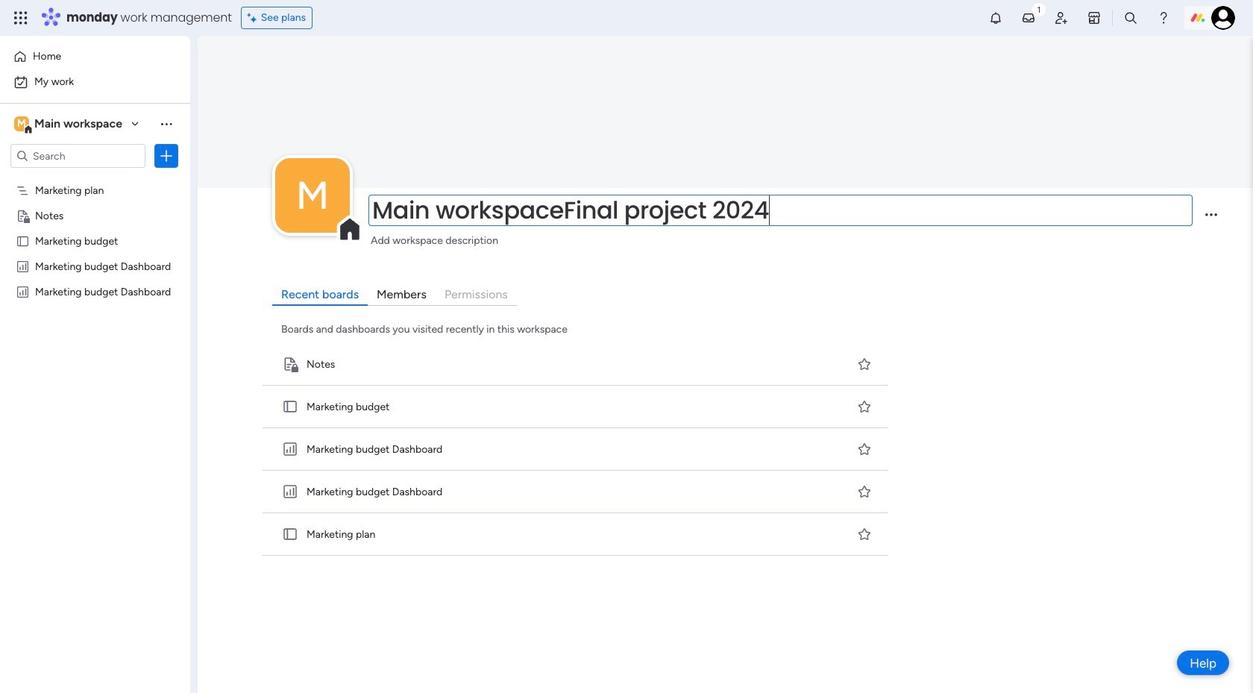 Task type: locate. For each thing, give the bounding box(es) containing it.
invite members image
[[1054, 10, 1069, 25]]

workspace image
[[14, 116, 29, 132]]

1 horizontal spatial public board image
[[282, 399, 298, 415]]

add to favorites image for public dashboard icon
[[857, 442, 872, 457]]

v2 ellipsis image
[[1206, 213, 1218, 226]]

monday marketplace image
[[1087, 10, 1102, 25]]

1 add to favorites image from the top
[[857, 357, 872, 371]]

0 horizontal spatial public board image
[[16, 234, 30, 248]]

0 vertical spatial public board image
[[16, 234, 30, 248]]

3 add to favorites image from the top
[[857, 442, 872, 457]]

public dashboard image
[[16, 259, 30, 273], [16, 284, 30, 298], [282, 484, 298, 500]]

Search in workspace field
[[31, 147, 125, 165]]

private board image
[[16, 208, 30, 222], [282, 356, 298, 373]]

workspace selection element
[[14, 115, 125, 134]]

5 add to favorites image from the top
[[857, 527, 872, 542]]

1 vertical spatial option
[[9, 70, 181, 94]]

1 horizontal spatial private board image
[[282, 356, 298, 373]]

0 vertical spatial private board image
[[16, 208, 30, 222]]

1 vertical spatial public dashboard image
[[16, 284, 30, 298]]

2 vertical spatial public dashboard image
[[282, 484, 298, 500]]

add to favorites image for public board image
[[857, 527, 872, 542]]

quick search results list box
[[260, 344, 893, 556]]

4 add to favorites image from the top
[[857, 484, 872, 499]]

notifications image
[[989, 10, 1004, 25]]

list box
[[0, 174, 190, 506]]

option
[[9, 45, 181, 69], [9, 70, 181, 94], [0, 176, 190, 179]]

add to favorites image
[[857, 357, 872, 371], [857, 399, 872, 414], [857, 442, 872, 457], [857, 484, 872, 499], [857, 527, 872, 542]]

0 vertical spatial option
[[9, 45, 181, 69]]

add to favorites image for the bottom public dashboard image
[[857, 484, 872, 499]]

0 horizontal spatial private board image
[[16, 208, 30, 222]]

None field
[[369, 195, 1193, 226]]

workspace image
[[275, 158, 350, 233]]

public board image
[[16, 234, 30, 248], [282, 399, 298, 415]]



Task type: describe. For each thing, give the bounding box(es) containing it.
select product image
[[13, 10, 28, 25]]

0 vertical spatial public dashboard image
[[16, 259, 30, 273]]

kendall parks image
[[1212, 6, 1236, 30]]

help image
[[1157, 10, 1171, 25]]

add to favorites image for the bottom private board icon
[[857, 357, 872, 371]]

2 vertical spatial option
[[0, 176, 190, 179]]

update feed image
[[1021, 10, 1036, 25]]

public board image
[[282, 526, 298, 543]]

1 vertical spatial public board image
[[282, 399, 298, 415]]

search everything image
[[1124, 10, 1139, 25]]

options image
[[159, 148, 174, 163]]

public dashboard image
[[282, 441, 298, 458]]

1 vertical spatial private board image
[[282, 356, 298, 373]]

workspace options image
[[159, 116, 174, 131]]

see plans image
[[247, 10, 261, 26]]

1 image
[[1033, 1, 1046, 18]]

2 add to favorites image from the top
[[857, 399, 872, 414]]



Task type: vqa. For each thing, say whether or not it's contained in the screenshot.
status in another status
no



